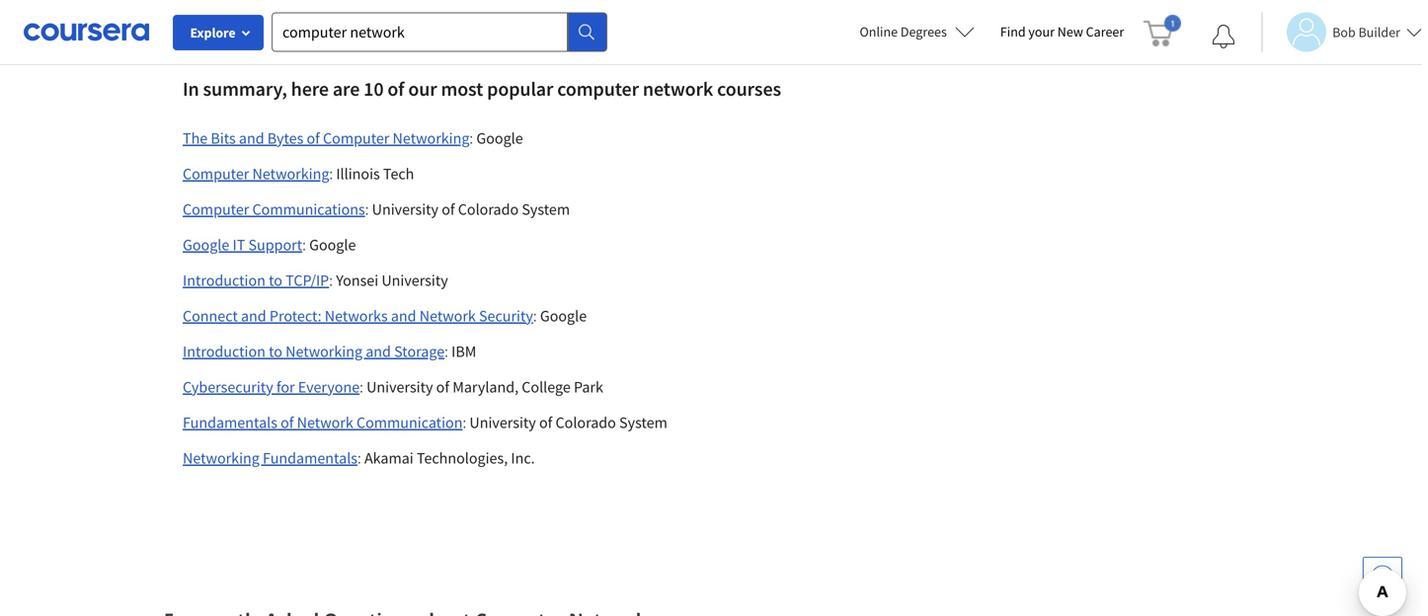 Task type: vqa. For each thing, say whether or not it's contained in the screenshot.
complete in Dropdown Button
no



Task type: describe. For each thing, give the bounding box(es) containing it.
: inside "the bits and bytes of computer networking : google"
[[470, 129, 473, 147]]

shopping cart: 1 item image
[[1144, 15, 1182, 46]]

1 horizontal spatial system
[[620, 413, 668, 433]]

1 horizontal spatial colorado
[[556, 413, 616, 433]]

bits
[[211, 128, 236, 148]]

in
[[183, 76, 199, 101]]

connect and protect: networks and network security : google
[[183, 306, 587, 326]]

explore button
[[173, 15, 264, 50]]

the
[[183, 128, 208, 148]]

in summary, here are 10 of our most popular computer network courses
[[183, 76, 782, 101]]

protect:
[[270, 306, 322, 326]]

0 horizontal spatial network
[[297, 413, 353, 433]]

computer communications link
[[183, 199, 365, 219]]

: inside computer communications : university of colorado system
[[365, 200, 369, 219]]

online
[[860, 23, 898, 41]]

: inside fundamentals of network communication : university of colorado system
[[463, 413, 467, 432]]

the bits and bytes of computer networking link
[[183, 128, 470, 148]]

introduction for introduction to networking and storage
[[183, 342, 266, 361]]

it
[[233, 235, 245, 255]]

: inside introduction to tcp/ip : yonsei university
[[329, 271, 333, 290]]

new
[[1058, 23, 1084, 41]]

your
[[1029, 23, 1055, 41]]

bob builder
[[1333, 23, 1401, 41]]

illinois
[[336, 164, 380, 184]]

networking fundamentals link
[[183, 448, 358, 468]]

0 vertical spatial computer
[[323, 128, 390, 148]]

bob
[[1333, 23, 1356, 41]]

to for tcp/ip
[[269, 270, 283, 290]]

and down introduction to tcp/ip link
[[241, 306, 266, 326]]

courses
[[717, 76, 782, 101]]

: inside google it support : google
[[302, 235, 306, 254]]

and down connect and protect: networks and network security : google
[[366, 342, 391, 361]]

cybersecurity
[[183, 377, 273, 397]]

university down tech
[[372, 199, 439, 219]]

computer
[[557, 76, 639, 101]]

networking down cybersecurity at the left bottom
[[183, 448, 260, 468]]

1 horizontal spatial network
[[420, 306, 476, 326]]

show notifications image
[[1213, 25, 1236, 48]]

are
[[333, 76, 360, 101]]

0 horizontal spatial colorado
[[458, 199, 519, 219]]

10
[[364, 76, 384, 101]]

online degrees button
[[844, 10, 991, 53]]

bytes
[[268, 128, 304, 148]]

google it support link
[[183, 235, 302, 255]]

fundamentals of network communication link
[[183, 413, 463, 433]]

connect
[[183, 306, 238, 326]]

0 horizontal spatial system
[[522, 199, 570, 219]]

most
[[441, 76, 483, 101]]

: inside introduction to networking and storage : ibm
[[445, 342, 448, 361]]

university up communication at the bottom
[[367, 377, 433, 397]]



Task type: locate. For each thing, give the bounding box(es) containing it.
1 vertical spatial introduction
[[183, 342, 266, 361]]

1 vertical spatial system
[[620, 413, 668, 433]]

and up storage
[[391, 306, 416, 326]]

explore
[[190, 24, 236, 41]]

to left tcp/ip
[[269, 270, 283, 290]]

computer communications : university of colorado system
[[183, 199, 570, 219]]

builder
[[1359, 23, 1401, 41]]

find
[[1001, 23, 1026, 41]]

coursera image
[[24, 16, 149, 48]]

technologies,
[[417, 448, 508, 468]]

: up tcp/ip
[[302, 235, 306, 254]]

networking fundamentals : akamai technologies, inc.
[[183, 448, 535, 468]]

communication
[[357, 413, 463, 433]]

university down maryland,
[[470, 413, 536, 433]]

colorado
[[458, 199, 519, 219], [556, 413, 616, 433]]

computer for computer communications
[[183, 199, 249, 219]]

introduction up cybersecurity at the left bottom
[[183, 342, 266, 361]]

to
[[269, 270, 283, 290], [269, 342, 283, 361]]

inc.
[[511, 448, 535, 468]]

maryland,
[[453, 377, 519, 397]]

park
[[574, 377, 604, 397]]

degrees
[[901, 23, 947, 41]]

find your new career link
[[991, 20, 1134, 44]]

google
[[477, 128, 523, 148], [183, 235, 230, 255], [309, 235, 356, 255], [540, 306, 587, 326]]

computer for computer networking
[[183, 164, 249, 184]]

security
[[479, 306, 533, 326]]

popular
[[487, 76, 554, 101]]

: left akamai
[[358, 449, 361, 468]]

0 vertical spatial fundamentals
[[183, 413, 278, 433]]

google down in summary, here are 10 of our most popular computer network courses
[[477, 128, 523, 148]]

0 vertical spatial network
[[420, 306, 476, 326]]

to for networking
[[269, 342, 283, 361]]

: inside cybersecurity for everyone : university of maryland, college park
[[360, 378, 363, 396]]

networking down bytes
[[252, 164, 329, 184]]

1 vertical spatial network
[[297, 413, 353, 433]]

: left 'yonsei'
[[329, 271, 333, 290]]

networks
[[325, 306, 388, 326]]

computer networking : illinois tech
[[183, 164, 414, 184]]

2 to from the top
[[269, 342, 283, 361]]

university up connect and protect: networks and network security : google
[[382, 270, 448, 290]]

networking up "everyone" on the bottom left of the page
[[286, 342, 363, 361]]

google it support : google
[[183, 235, 356, 255]]

fundamentals of network communication : university of colorado system
[[183, 413, 668, 433]]

here
[[291, 76, 329, 101]]

cybersecurity for everyone link
[[183, 377, 360, 397]]

support
[[248, 235, 302, 255]]

: inside computer networking : illinois tech
[[329, 164, 333, 183]]

university
[[372, 199, 439, 219], [382, 270, 448, 290], [367, 377, 433, 397], [470, 413, 536, 433]]

network
[[643, 76, 714, 101]]

network up 'ibm'
[[420, 306, 476, 326]]

summary,
[[203, 76, 287, 101]]

: up college
[[533, 307, 537, 325]]

google up introduction to tcp/ip : yonsei university
[[309, 235, 356, 255]]

: down illinois
[[365, 200, 369, 219]]

introduction up connect
[[183, 270, 266, 290]]

google left the it
[[183, 235, 230, 255]]

introduction to networking and storage : ibm
[[183, 342, 477, 361]]

1 vertical spatial computer
[[183, 164, 249, 184]]

1 vertical spatial to
[[269, 342, 283, 361]]

fundamentals down cybersecurity at the left bottom
[[183, 413, 278, 433]]

help center image
[[1371, 565, 1395, 589]]

of
[[388, 76, 405, 101], [307, 128, 320, 148], [442, 199, 455, 219], [436, 377, 450, 397], [281, 413, 294, 433], [539, 413, 553, 433]]

cybersecurity for everyone : university of maryland, college park
[[183, 377, 604, 397]]

computer
[[323, 128, 390, 148], [183, 164, 249, 184], [183, 199, 249, 219]]

:
[[470, 129, 473, 147], [329, 164, 333, 183], [365, 200, 369, 219], [302, 235, 306, 254], [329, 271, 333, 290], [533, 307, 537, 325], [445, 342, 448, 361], [360, 378, 363, 396], [463, 413, 467, 432], [358, 449, 361, 468]]

system
[[522, 199, 570, 219], [620, 413, 668, 433]]

storage
[[394, 342, 445, 361]]

fundamentals
[[183, 413, 278, 433], [263, 448, 358, 468]]

connect and protect: networks and network security link
[[183, 306, 533, 326]]

: inside connect and protect: networks and network security : google
[[533, 307, 537, 325]]

network down "everyone" on the bottom left of the page
[[297, 413, 353, 433]]

None search field
[[272, 12, 608, 52]]

: down most
[[470, 129, 473, 147]]

introduction to tcp/ip : yonsei university
[[183, 270, 448, 290]]

bob builder button
[[1262, 12, 1423, 52]]

0 vertical spatial to
[[269, 270, 283, 290]]

akamai
[[365, 448, 414, 468]]

2 introduction from the top
[[183, 342, 266, 361]]

0 vertical spatial system
[[522, 199, 570, 219]]

introduction to tcp/ip link
[[183, 270, 329, 290]]

1 vertical spatial fundamentals
[[263, 448, 358, 468]]

communications
[[252, 199, 365, 219]]

everyone
[[298, 377, 360, 397]]

tech
[[383, 164, 414, 184]]

and
[[239, 128, 264, 148], [241, 306, 266, 326], [391, 306, 416, 326], [366, 342, 391, 361]]

computer networking link
[[183, 164, 329, 184]]

for
[[277, 377, 295, 397]]

computer up the it
[[183, 199, 249, 219]]

1 to from the top
[[269, 270, 283, 290]]

to up cybersecurity for everyone link
[[269, 342, 283, 361]]

introduction for introduction to tcp/ip
[[183, 270, 266, 290]]

the bits and bytes of computer networking : google
[[183, 128, 523, 148]]

: left 'ibm'
[[445, 342, 448, 361]]

career
[[1087, 23, 1125, 41]]

yonsei
[[336, 270, 379, 290]]

computer up illinois
[[323, 128, 390, 148]]

0 vertical spatial colorado
[[458, 199, 519, 219]]

college
[[522, 377, 571, 397]]

What do you want to learn? text field
[[272, 12, 568, 52]]

: left illinois
[[329, 164, 333, 183]]

and right bits
[[239, 128, 264, 148]]

google right security
[[540, 306, 587, 326]]

networking up tech
[[393, 128, 470, 148]]

find your new career
[[1001, 23, 1125, 41]]

networking
[[393, 128, 470, 148], [252, 164, 329, 184], [286, 342, 363, 361], [183, 448, 260, 468]]

introduction to networking and storage link
[[183, 342, 445, 361]]

tcp/ip
[[286, 270, 329, 290]]

: inside networking fundamentals : akamai technologies, inc.
[[358, 449, 361, 468]]

: up the technologies,
[[463, 413, 467, 432]]

: down introduction to networking and storage : ibm
[[360, 378, 363, 396]]

1 vertical spatial colorado
[[556, 413, 616, 433]]

0 vertical spatial introduction
[[183, 270, 266, 290]]

network
[[420, 306, 476, 326], [297, 413, 353, 433]]

introduction
[[183, 270, 266, 290], [183, 342, 266, 361]]

fundamentals down fundamentals of network communication link
[[263, 448, 358, 468]]

our
[[408, 76, 437, 101]]

computer down bits
[[183, 164, 249, 184]]

1 introduction from the top
[[183, 270, 266, 290]]

ibm
[[452, 342, 477, 361]]

online degrees
[[860, 23, 947, 41]]

2 vertical spatial computer
[[183, 199, 249, 219]]



